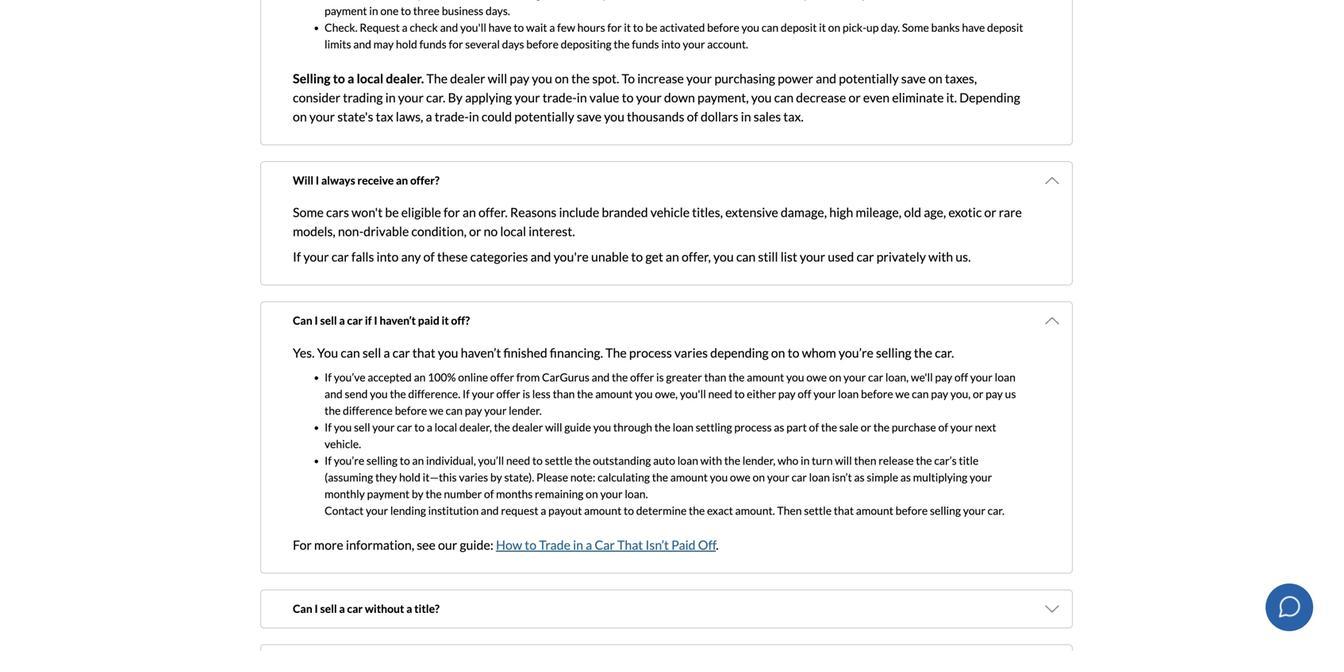 Task type: describe. For each thing, give the bounding box(es) containing it.
remaining
[[535, 487, 584, 501]]

your left loan,
[[844, 370, 866, 384]]

a left if
[[339, 314, 345, 327]]

obtaining
[[699, 650, 744, 651]]

off
[[698, 537, 716, 553]]

0 horizontal spatial need
[[506, 454, 531, 467]]

check.
[[325, 21, 358, 34]]

they
[[375, 470, 397, 484]]

how to trade in a car that isn't paid off link
[[496, 537, 716, 553]]

1 vertical spatial car.
[[935, 345, 955, 360]]

pay inside the dealer will pay you on the spot. to increase your purchasing power and potentially save on taxes, consider trading in your car. by applying your trade-in value to your down payment, you can decrease or even eliminate it. depending on your state's tax laws, a trade-in could potentially save you thousands of dollars in sales tax.
[[510, 71, 530, 86]]

car left if
[[347, 314, 363, 327]]

and down business
[[440, 21, 458, 34]]

in left sales
[[741, 109, 752, 124]]

the up "we'll"
[[914, 345, 933, 360]]

vehicle's
[[771, 633, 812, 647]]

sell up "accepted"
[[363, 345, 381, 360]]

of inside "in most states, no. rules around car titles vary by state, but—generally speaking—if you've lost your vehicle's title, it should be possible to obtain a replacement by contacting your state's department of motor vehicles (dmv). note: obtaining a new title invalidates a car's old title.there are othe"
[[544, 650, 554, 651]]

the left exact
[[689, 504, 705, 517]]

the up auto
[[655, 420, 671, 434]]

down
[[664, 90, 695, 105]]

for left several
[[449, 37, 463, 51]]

won't
[[352, 205, 383, 220]]

categories
[[470, 249, 528, 265]]

1 horizontal spatial you're
[[839, 345, 874, 360]]

consider
[[293, 90, 341, 105]]

the down cargurus
[[577, 387, 593, 401]]

your down who
[[768, 470, 790, 484]]

cars
[[326, 205, 349, 220]]

applying
[[465, 90, 512, 105]]

contact
[[325, 504, 364, 517]]

you up exact
[[710, 470, 728, 484]]

decrease
[[796, 90, 847, 105]]

by down the you'll
[[491, 470, 502, 484]]

car right used
[[857, 249, 875, 265]]

1 vertical spatial than
[[553, 387, 575, 401]]

2 horizontal spatial receive
[[947, 0, 982, 1]]

title inside "in most states, no. rules around car titles vary by state, but—generally speaking—if you've lost your vehicle's title, it should be possible to obtain a replacement by contacting your state's department of motor vehicles (dmv). note: obtaining a new title invalidates a car's old title.there are othe"
[[777, 650, 797, 651]]

and left may
[[354, 37, 372, 51]]

0 horizontal spatial receive
[[358, 173, 394, 187]]

0 horizontal spatial into
[[377, 249, 399, 265]]

the left fastest,
[[651, 0, 668, 1]]

be inside bank transfer. link your bank account through our secure portal for the fastest, most hassle-free way to receive your funds. you'll receive payment in one to three business days. check. request a check and you'll have to wait a few hours for it to be activated before you can deposit it on pick-up day. some banks have deposit limits and may hold funds for several days before depositing the funds into your account.
[[646, 21, 658, 34]]

car left falls
[[332, 249, 349, 265]]

the down depending
[[729, 370, 745, 384]]

offer,
[[682, 249, 711, 265]]

by down no.
[[356, 650, 368, 651]]

your down online
[[472, 387, 495, 401]]

a left new
[[747, 650, 752, 651]]

car's inside "in most states, no. rules around car titles vary by state, but—generally speaking—if you've lost your vehicle's title, it should be possible to obtain a replacement by contacting your state's department of motor vehicles (dmv). note: obtaining a new title invalidates a car's old title.there are othe"
[[861, 650, 884, 651]]

to down link
[[401, 4, 411, 17]]

0 horizontal spatial haven't
[[380, 314, 416, 327]]

2 deposit from the left
[[988, 21, 1024, 34]]

part
[[787, 420, 807, 434]]

1 horizontal spatial as
[[855, 470, 865, 484]]

1 vertical spatial owe
[[730, 470, 751, 484]]

sales
[[754, 109, 781, 124]]

you right guide
[[594, 420, 611, 434]]

you up sales
[[752, 90, 772, 105]]

dollars
[[701, 109, 739, 124]]

and down interest.
[[531, 249, 551, 265]]

on down depositing
[[555, 71, 569, 86]]

on down note:
[[586, 487, 598, 501]]

cargurus
[[542, 370, 590, 384]]

be inside some cars won't be eligible for an offer. reasons include branded vehicle titles, extensive damage, high mileage, old age, exotic or rare models, non-drivable condition, or no local interest.
[[385, 205, 399, 220]]

few
[[557, 21, 576, 34]]

the dealer will pay you on the spot. to increase your purchasing power and potentially save on taxes, consider trading in your car. by applying your trade-in value to your down payment, you can decrease or even eliminate it. depending on your state's tax laws, a trade-in could potentially save you thousands of dollars in sales tax.
[[293, 71, 1021, 124]]

0 vertical spatial need
[[709, 387, 733, 401]]

you inside bank transfer. link your bank account through our secure portal for the fastest, most hassle-free way to receive your funds. you'll receive payment in one to three business days. check. request a check and you'll have to wait a few hours for it to be activated before you can deposit it on pick-up day. some banks have deposit limits and may hold funds for several days before depositing the funds into your account.
[[742, 21, 760, 34]]

0 horizontal spatial selling
[[367, 454, 398, 467]]

or inside the dealer will pay you on the spot. to increase your purchasing power and potentially save on taxes, consider trading in your car. by applying your trade-in value to your down payment, you can decrease or even eliminate it. depending on your state's tax laws, a trade-in could potentially save you thousands of dollars in sales tax.
[[849, 90, 861, 105]]

payment inside 'if you've accepted an 100% online offer from cargurus and the offer is greater than the amount you owe on your car loan, we'll pay off your loan and send you the difference. if your offer is less than the amount you owe, you'll need to either pay off your loan before we can pay you, or pay us the difference before we can pay your lender. if you sell your car to a local dealer, the dealer will guide you through the loan settling process as part of the sale or the purchase of your next vehicle. if you're selling to an individual, you'll need to settle the outstanding auto loan with the lender, who in turn will then release the car's title (assuming they hold it—this varies by state). please note: calculating the amount you owe on your car loan isn't as simple as multiplying your monthly payment by the number of months remaining on your loan. contact your lending institution and request a payout amount to determine the exact amount. then settle that amount before selling your car.'
[[367, 487, 410, 501]]

purchase
[[892, 420, 937, 434]]

non-
[[338, 224, 364, 239]]

your left lending
[[366, 504, 388, 517]]

rules
[[382, 633, 409, 647]]

dealer,
[[460, 420, 492, 434]]

loan left settling on the bottom right of the page
[[673, 420, 694, 434]]

0 vertical spatial local
[[357, 71, 384, 86]]

your up dealer,
[[485, 404, 507, 417]]

number
[[444, 487, 482, 501]]

the left lender,
[[725, 454, 741, 467]]

state's
[[338, 109, 374, 124]]

a down difference.
[[427, 420, 433, 434]]

you're inside 'if you've accepted an 100% online offer from cargurus and the offer is greater than the amount you owe on your car loan, we'll pay off your loan and send you the difference. if your offer is less than the amount you owe, you'll need to either pay off your loan before we can pay you, or pay us the difference before we can pay your lender. if you sell your car to a local dealer, the dealer will guide you through the loan settling process as part of the sale or the purchase of your next vehicle. if you're selling to an individual, you'll need to settle the outstanding auto loan with the lender, who in turn will then release the car's title (assuming they hold it—this varies by state). please note: calculating the amount you owe on your car loan isn't as simple as multiplying your monthly payment by the number of months remaining on your loan. contact your lending institution and request a payout amount to determine the exact amount. then settle that amount before selling your car.'
[[334, 454, 365, 467]]

then
[[778, 504, 802, 517]]

on right depending
[[772, 345, 786, 360]]

sell up you
[[320, 314, 337, 327]]

1 vertical spatial off
[[798, 387, 812, 401]]

a left payout
[[541, 504, 547, 517]]

a inside the dealer will pay you on the spot. to increase your purchasing power and potentially save on taxes, consider trading in your car. by applying your trade-in value to your down payment, you can decrease or even eliminate it. depending on your state's tax laws, a trade-in could potentially save you thousands of dollars in sales tax.
[[426, 109, 432, 124]]

the right dealer,
[[494, 420, 510, 434]]

titles,
[[692, 205, 723, 220]]

0 vertical spatial that
[[413, 345, 436, 360]]

on left taxes,
[[929, 71, 943, 86]]

before up "account." on the right of the page
[[708, 21, 740, 34]]

1 horizontal spatial than
[[705, 370, 727, 384]]

car's inside 'if you've accepted an 100% online offer from cargurus and the offer is greater than the amount you owe on your car loan, we'll pay off your loan and send you the difference. if your offer is less than the amount you owe, you'll need to either pay off your loan before we can pay you, or pay us the difference before we can pay your lender. if you sell your car to a local dealer, the dealer will guide you through the loan settling process as part of the sale or the purchase of your next vehicle. if you're selling to an individual, you'll need to settle the outstanding auto loan with the lender, who in turn will then release the car's title (assuming they hold it—this varies by state). please note: calculating the amount you owe on your car loan isn't as simple as multiplying your monthly payment by the number of months remaining on your loan. contact your lending institution and request a payout amount to determine the exact amount. then settle that amount before selling your car.'
[[935, 454, 957, 467]]

the up note:
[[575, 454, 591, 467]]

2 have from the left
[[963, 21, 986, 34]]

loan up sale on the bottom right of page
[[838, 387, 859, 401]]

car
[[595, 537, 615, 553]]

on inside bank transfer. link your bank account through our secure portal for the fastest, most hassle-free way to receive your funds. you'll receive payment in one to three business days. check. request a check and you'll have to wait a few hours for it to be activated before you can deposit it on pick-up day. some banks have deposit limits and may hold funds for several days before depositing the funds into your account.
[[829, 21, 841, 34]]

your down the multiplying at bottom
[[964, 504, 986, 517]]

title,
[[814, 633, 836, 647]]

list
[[781, 249, 798, 265]]

invalidates
[[799, 650, 851, 651]]

may
[[374, 37, 394, 51]]

your down 'activated'
[[683, 37, 706, 51]]

0 horizontal spatial save
[[577, 109, 602, 124]]

if your car falls into any of these categories and you're unable to get an offer, you can still list your used car privately with us.
[[293, 249, 971, 265]]

the inside the dealer will pay you on the spot. to increase your purchasing power and potentially save on taxes, consider trading in your car. by applying your trade-in value to your down payment, you can decrease or even eliminate it. depending on your state's tax laws, a trade-in could potentially save you thousands of dollars in sales tax.
[[427, 71, 448, 86]]

an up the it—this
[[412, 454, 424, 467]]

to right how
[[525, 537, 537, 553]]

1 horizontal spatial will
[[545, 420, 563, 434]]

can inside bank transfer. link your bank account through our secure portal for the fastest, most hassle-free way to receive your funds. you'll receive payment in one to three business days. check. request a check and you'll have to wait a few hours for it to be activated before you can deposit it on pick-up day. some banks have deposit limits and may hold funds for several days before depositing the funds into your account.
[[762, 21, 779, 34]]

1 vertical spatial settle
[[804, 504, 832, 517]]

one
[[381, 4, 399, 17]]

laws,
[[396, 109, 424, 124]]

hassle-
[[734, 0, 768, 1]]

with inside 'if you've accepted an 100% online offer from cargurus and the offer is greater than the amount you owe on your car loan, we'll pay off your loan and send you the difference. if your offer is less than the amount you owe, you'll need to either pay off your loan before we can pay you, or pay us the difference before we can pay your lender. if you sell your car to a local dealer, the dealer will guide you through the loan settling process as part of the sale or the purchase of your next vehicle. if you're selling to an individual, you'll need to settle the outstanding auto loan with the lender, who in turn will then release the car's title (assuming they hold it—this varies by state). please note: calculating the amount you owe on your car loan isn't as simple as multiplying your monthly payment by the number of months remaining on your loan. contact your lending institution and request a payout amount to determine the exact amount. then settle that amount before selling your car.'
[[701, 454, 722, 467]]

titles
[[465, 633, 490, 647]]

a up trading at the top of page
[[348, 71, 354, 86]]

into inside bank transfer. link your bank account through our secure portal for the fastest, most hassle-free way to receive your funds. you'll receive payment in one to three business days. check. request a check and you'll have to wait a few hours for it to be activated before you can deposit it on pick-up day. some banks have deposit limits and may hold funds for several days before depositing the funds into your account.
[[662, 37, 681, 51]]

your down calculating
[[601, 487, 623, 501]]

guide
[[565, 420, 591, 434]]

an left offer? in the top left of the page
[[396, 173, 408, 187]]

0 horizontal spatial potentially
[[515, 109, 575, 124]]

dealer inside 'if you've accepted an 100% online offer from cargurus and the offer is greater than the amount you owe on your car loan, we'll pay off your loan and send you the difference. if your offer is less than the amount you owe, you'll need to either pay off your loan before we can pay you, or pay us the difference before we can pay your lender. if you sell your car to a local dealer, the dealer will guide you through the loan settling process as part of the sale or the purchase of your next vehicle. if you're selling to an individual, you'll need to settle the outstanding auto loan with the lender, who in turn will then release the car's title (assuming they hold it—this varies by state). please note: calculating the amount you owe on your car loan isn't as simple as multiplying your monthly payment by the number of months remaining on your loan. contact your lending institution and request a payout amount to determine the exact amount. then settle that amount before selling your car.'
[[513, 420, 543, 434]]

before down wait
[[527, 37, 559, 51]]

state).
[[505, 470, 535, 484]]

an inside some cars won't be eligible for an offer. reasons include branded vehicle titles, extensive damage, high mileage, old age, exotic or rare models, non-drivable condition, or no local interest.
[[463, 205, 476, 220]]

you down wait
[[532, 71, 553, 86]]

interest.
[[529, 224, 575, 239]]

you down "accepted"
[[370, 387, 388, 401]]

free
[[768, 0, 788, 1]]

if down vehicle.
[[325, 454, 332, 467]]

a right obtain
[[984, 633, 989, 647]]

1 horizontal spatial potentially
[[839, 71, 899, 86]]

process inside 'if you've accepted an 100% online offer from cargurus and the offer is greater than the amount you owe on your car loan, we'll pay off your loan and send you the difference. if your offer is less than the amount you owe, you'll need to either pay off your loan before we can pay you, or pay us the difference before we can pay your lender. if you sell your car to a local dealer, the dealer will guide you through the loan settling process as part of the sale or the purchase of your next vehicle. if you're selling to an individual, you'll need to settle the outstanding auto loan with the lender, who in turn will then release the car's title (assuming they hold it—this varies by state). please note: calculating the amount you owe on your car loan isn't as simple as multiplying your monthly payment by the number of months remaining on your loan. contact your lending institution and request a payout amount to determine the exact amount. then settle that amount before selling your car.'
[[735, 420, 772, 434]]

to right selling
[[333, 71, 345, 86]]

loan.
[[625, 487, 648, 501]]

more
[[314, 537, 344, 553]]

contacting
[[370, 650, 422, 651]]

to up please
[[533, 454, 543, 467]]

offer up lender.
[[497, 387, 521, 401]]

the left purchase
[[874, 420, 890, 434]]

the inside the dealer will pay you on the spot. to increase your purchasing power and potentially save on taxes, consider trading in your car. by applying your trade-in value to your down payment, you can decrease or even eliminate it. depending on your state's tax laws, a trade-in could potentially save you thousands of dollars in sales tax.
[[572, 71, 590, 86]]

will inside the dealer will pay you on the spot. to increase your purchasing power and potentially save on taxes, consider trading in your car. by applying your trade-in value to your down payment, you can decrease or even eliminate it. depending on your state's tax laws, a trade-in could potentially save you thousands of dollars in sales tax.
[[488, 71, 507, 86]]

can down "we'll"
[[912, 387, 929, 401]]

of right part
[[809, 420, 819, 434]]

your down consider
[[310, 109, 335, 124]]

for right "portal"
[[635, 0, 649, 1]]

payout
[[549, 504, 582, 517]]

you've inside 'if you've accepted an 100% online offer from cargurus and the offer is greater than the amount you owe on your car loan, we'll pay off your loan and send you the difference. if your offer is less than the amount you owe, you'll need to either pay off your loan before we can pay you, or pay us the difference before we can pay your lender. if you sell your car to a local dealer, the dealer will guide you through the loan settling process as part of the sale or the purchase of your next vehicle. if you're selling to an individual, you'll need to settle the outstanding auto loan with the lender, who in turn will then release the car's title (assuming they hold it—this varies by state). please note: calculating the amount you owe on your car loan isn't as simple as multiplying your monthly payment by the number of months remaining on your loan. contact your lending institution and request a payout amount to determine the exact amount. then settle that amount before selling your car.'
[[334, 370, 366, 384]]

it—this
[[423, 470, 457, 484]]

and left send
[[325, 387, 343, 401]]

lender,
[[743, 454, 776, 467]]

can for can i sell a car if i haven't paid it off?
[[293, 314, 313, 327]]

always
[[321, 173, 355, 187]]

the down auto
[[652, 470, 669, 484]]

that inside 'if you've accepted an 100% online offer from cargurus and the offer is greater than the amount you owe on your car loan, we'll pay off your loan and send you the difference. if your offer is less than the amount you owe, you'll need to either pay off your loan before we can pay you, or pay us the difference before we can pay your lender. if you sell your car to a local dealer, the dealer will guide you through the loan settling process as part of the sale or the purchase of your next vehicle. if you're selling to an individual, you'll need to settle the outstanding auto loan with the lender, who in turn will then release the car's title (assuming they hold it—this varies by state). please note: calculating the amount you owe on your car loan isn't as simple as multiplying your monthly payment by the number of months remaining on your loan. contact your lending institution and request a payout amount to determine the exact amount. then settle that amount before selling your car.'
[[834, 504, 854, 517]]

taxes,
[[946, 71, 978, 86]]

owe,
[[655, 387, 678, 401]]

before down the multiplying at bottom
[[896, 504, 928, 517]]

1 horizontal spatial trade-
[[543, 90, 577, 105]]

you down whom
[[787, 370, 805, 384]]

you
[[317, 345, 338, 360]]

a down should at right
[[854, 650, 859, 651]]

can down difference.
[[446, 404, 463, 417]]

your up you,
[[971, 370, 993, 384]]

dealer inside the dealer will pay you on the spot. to increase your purchasing power and potentially save on taxes, consider trading in your car. by applying your trade-in value to your down payment, you can decrease or even eliminate it. depending on your state's tax laws, a trade-in could potentially save you thousands of dollars in sales tax.
[[450, 71, 486, 86]]

portal
[[603, 0, 633, 1]]

days
[[502, 37, 524, 51]]

turn
[[812, 454, 833, 467]]

you up 100%
[[438, 345, 459, 360]]

2 horizontal spatial selling
[[930, 504, 962, 517]]

calculating
[[598, 470, 650, 484]]

any
[[401, 249, 421, 265]]

yes. you can sell a car that you haven't finished financing. the process varies depending on to whom you're selling the car.
[[293, 345, 955, 360]]

in inside 'if you've accepted an 100% online offer from cargurus and the offer is greater than the amount you owe on your car loan, we'll pay off your loan and send you the difference. if your offer is less than the amount you owe, you'll need to either pay off your loan before we can pay you, or pay us the difference before we can pay your lender. if you sell your car to a local dealer, the dealer will guide you through the loan settling process as part of the sale or the purchase of your next vehicle. if you're selling to an individual, you'll need to settle the outstanding auto loan with the lender, who in turn will then release the car's title (assuming they hold it—this varies by state). please note: calculating the amount you owe on your car loan isn't as simple as multiplying your monthly payment by the number of months remaining on your loan. contact your lending institution and request a payout amount to determine the exact amount. then settle that amount before selling your car.'
[[801, 454, 810, 467]]

in most states, no. rules around car titles vary by state, but—generally speaking—if you've lost your vehicle's title, it should be possible to obtain a replacement by contacting your state's department of motor vehicles (dmv). note: obtaining a new title invalidates a car's old title.there are othe
[[293, 633, 1006, 651]]

secure
[[569, 0, 601, 1]]

car down who
[[792, 470, 807, 484]]

and down months
[[481, 504, 499, 517]]

selling to a local dealer.
[[293, 71, 424, 86]]

see
[[417, 537, 436, 553]]

0 vertical spatial we
[[896, 387, 910, 401]]

you'll
[[478, 454, 504, 467]]

by
[[448, 90, 463, 105]]

hold inside bank transfer. link your bank account through our secure portal for the fastest, most hassle-free way to receive your funds. you'll receive payment in one to three business days. check. request a check and you'll have to wait a few hours for it to be activated before you can deposit it on pick-up day. some banks have deposit limits and may hold funds for several days before depositing the funds into your account.
[[396, 37, 418, 51]]

your up up in the right of the page
[[862, 0, 884, 1]]

to left whom
[[788, 345, 800, 360]]

through inside 'if you've accepted an 100% online offer from cargurus and the offer is greater than the amount you owe on your car loan, we'll pay off your loan and send you the difference. if your offer is less than the amount you owe, you'll need to either pay off your loan before we can pay you, or pay us the difference before we can pay your lender. if you sell your car to a local dealer, the dealer will guide you through the loan settling process as part of the sale or the purchase of your next vehicle. if you're selling to an individual, you'll need to settle the outstanding auto loan with the lender, who in turn will then release the car's title (assuming they hold it—this varies by state). please note: calculating the amount you owe on your car loan isn't as simple as multiplying your monthly payment by the number of months remaining on your loan. contact your lending institution and request a payout amount to determine the exact amount. then settle that amount before selling your car.'
[[614, 420, 653, 434]]

us
[[1006, 387, 1017, 401]]

next
[[975, 420, 997, 434]]

multiplying
[[914, 470, 968, 484]]

possible
[[896, 633, 936, 647]]

your up the down
[[687, 71, 712, 86]]

off?
[[451, 314, 470, 327]]

varies inside 'if you've accepted an 100% online offer from cargurus and the offer is greater than the amount you owe on your car loan, we'll pay off your loan and send you the difference. if your offer is less than the amount you owe, you'll need to either pay off your loan before we can pay you, or pay us the difference before we can pay your lender. if you sell your car to a local dealer, the dealer will guide you through the loan settling process as part of the sale or the purchase of your next vehicle. if you're selling to an individual, you'll need to settle the outstanding auto loan with the lender, who in turn will then release the car's title (assuming they hold it—this varies by state). please note: calculating the amount you owe on your car loan isn't as simple as multiplying your monthly payment by the number of months remaining on your loan. contact your lending institution and request a payout amount to determine the exact amount. then settle that amount before selling your car.'
[[459, 470, 488, 484]]

greater
[[666, 370, 702, 384]]

lending
[[390, 504, 426, 517]]

in left 'could'
[[469, 109, 479, 124]]

1 have from the left
[[489, 21, 512, 34]]

2 vertical spatial will
[[835, 454, 852, 467]]

0 horizontal spatial we
[[429, 404, 444, 417]]

your up three
[[417, 0, 440, 1]]

your down the models, on the left of page
[[304, 249, 329, 265]]

a left few
[[550, 21, 555, 34]]

exact
[[707, 504, 733, 517]]

i right if
[[374, 314, 378, 327]]

days.
[[486, 4, 510, 17]]

guide:
[[460, 537, 494, 553]]

0 horizontal spatial process
[[629, 345, 672, 360]]

on down whom
[[830, 370, 842, 384]]

before down loan,
[[861, 387, 894, 401]]

1 horizontal spatial selling
[[876, 345, 912, 360]]

it left pick-
[[819, 21, 826, 34]]

payment inside bank transfer. link your bank account through our secure portal for the fastest, most hassle-free way to receive your funds. you'll receive payment in one to three business days. check. request a check and you'll have to wait a few hours for it to be activated before you can deposit it on pick-up day. some banks have deposit limits and may hold funds for several days before depositing the funds into your account.
[[325, 4, 367, 17]]

speaking—if
[[631, 633, 690, 647]]



Task type: locate. For each thing, give the bounding box(es) containing it.
1 horizontal spatial car.
[[935, 345, 955, 360]]

than
[[705, 370, 727, 384], [553, 387, 575, 401]]

potentially
[[839, 71, 899, 86], [515, 109, 575, 124]]

can inside the dealer will pay you on the spot. to increase your purchasing power and potentially save on taxes, consider trading in your car. by applying your trade-in value to your down payment, you can decrease or even eliminate it. depending on your state's tax laws, a trade-in could potentially save you thousands of dollars in sales tax.
[[775, 90, 794, 105]]

please
[[537, 470, 568, 484]]

for inside some cars won't be eligible for an offer. reasons include branded vehicle titles, extensive damage, high mileage, old age, exotic or rare models, non-drivable condition, or no local interest.
[[444, 205, 460, 220]]

business
[[442, 4, 484, 17]]

loan
[[995, 370, 1016, 384], [838, 387, 859, 401], [673, 420, 694, 434], [678, 454, 699, 467], [810, 470, 830, 484]]

or right you,
[[973, 387, 984, 401]]

or left even
[[849, 90, 861, 105]]

local inside 'if you've accepted an 100% online offer from cargurus and the offer is greater than the amount you owe on your car loan, we'll pay off your loan and send you the difference. if your offer is less than the amount you owe, you'll need to either pay off your loan before we can pay you, or pay us the difference before we can pay your lender. if you sell your car to a local dealer, the dealer will guide you through the loan settling process as part of the sale or the purchase of your next vehicle. if you're selling to an individual, you'll need to settle the outstanding auto loan with the lender, who in turn will then release the car's title (assuming they hold it—this varies by state). please note: calculating the amount you owe on your car loan isn't as simple as multiplying your monthly payment by the number of months remaining on your loan. contact your lending institution and request a payout amount to determine the exact amount. then settle that amount before selling your car.'
[[435, 420, 458, 434]]

your up new
[[746, 633, 768, 647]]

a left the title?
[[407, 602, 412, 615]]

open chat window image
[[1277, 594, 1303, 619]]

amount down "yes. you can sell a car that you haven't finished financing. the process varies depending on to whom you're selling the car."
[[596, 387, 633, 401]]

1 horizontal spatial the
[[606, 345, 627, 360]]

0 horizontal spatial trade-
[[435, 109, 469, 124]]

then
[[855, 454, 877, 467]]

2 vertical spatial be
[[882, 633, 894, 647]]

1 deposit from the left
[[781, 21, 817, 34]]

to inside "in most states, no. rules around car titles vary by state, but—generally speaking—if you've lost your vehicle's title, it should be possible to obtain a replacement by contacting your state's department of motor vehicles (dmv). note: obtaining a new title invalidates a car's old title.there are othe"
[[938, 633, 948, 647]]

0 horizontal spatial settle
[[545, 454, 573, 467]]

some
[[903, 21, 930, 34], [293, 205, 324, 220]]

1 horizontal spatial deposit
[[988, 21, 1024, 34]]

institution
[[428, 504, 479, 517]]

have
[[489, 21, 512, 34], [963, 21, 986, 34]]

some inside bank transfer. link your bank account through our secure portal for the fastest, most hassle-free way to receive your funds. you'll receive payment in one to three business days. check. request a check and you'll have to wait a few hours for it to be activated before you can deposit it on pick-up day. some banks have deposit limits and may hold funds for several days before depositing the funds into your account.
[[903, 21, 930, 34]]

0 horizontal spatial off
[[798, 387, 812, 401]]

send
[[345, 387, 368, 401]]

the up vehicle.
[[325, 404, 341, 417]]

auto
[[654, 454, 676, 467]]

1 vertical spatial with
[[701, 454, 722, 467]]

0 horizontal spatial you've
[[334, 370, 366, 384]]

most inside bank transfer. link your bank account through our secure portal for the fastest, most hassle-free way to receive your funds. you'll receive payment in one to three business days. check. request a check and you'll have to wait a few hours for it to be activated before you can deposit it on pick-up day. some banks have deposit limits and may hold funds for several days before depositing the funds into your account.
[[707, 0, 732, 1]]

1 horizontal spatial need
[[709, 387, 733, 401]]

your up the laws,
[[398, 90, 424, 105]]

bank
[[325, 0, 350, 1]]

2 vertical spatial car.
[[988, 504, 1005, 517]]

1 horizontal spatial title
[[959, 454, 979, 467]]

and inside the dealer will pay you on the spot. to increase your purchasing power and potentially save on taxes, consider trading in your car. by applying your trade-in value to your down payment, you can decrease or even eliminate it. depending on your state's tax laws, a trade-in could potentially save you thousands of dollars in sales tax.
[[816, 71, 837, 86]]

of left months
[[484, 487, 494, 501]]

damage,
[[781, 205, 827, 220]]

in up tax
[[386, 90, 396, 105]]

0 vertical spatial be
[[646, 21, 658, 34]]

0 horizontal spatial is
[[523, 387, 530, 401]]

most left hassle-
[[707, 0, 732, 1]]

1 vertical spatial haven't
[[461, 345, 501, 360]]

before down difference.
[[395, 404, 427, 417]]

vary
[[492, 633, 514, 647]]

0 vertical spatial owe
[[807, 370, 827, 384]]

whom
[[802, 345, 837, 360]]

pay right either
[[779, 387, 796, 401]]

amount up car
[[584, 504, 622, 517]]

of down the down
[[687, 109, 699, 124]]

you've inside "in most states, no. rules around car titles vary by state, but—generally speaking—if you've lost your vehicle's title, it should be possible to obtain a replacement by contacting your state's department of motor vehicles (dmv). note: obtaining a new title invalidates a car's old title.there are othe"
[[692, 633, 724, 647]]

hold inside 'if you've accepted an 100% online offer from cargurus and the offer is greater than the amount you owe on your car loan, we'll pay off your loan and send you the difference. if your offer is less than the amount you owe, you'll need to either pay off your loan before we can pay you, or pay us the difference before we can pay your lender. if you sell your car to a local dealer, the dealer will guide you through the loan settling process as part of the sale or the purchase of your next vehicle. if you're selling to an individual, you'll need to settle the outstanding auto loan with the lender, who in turn will then release the car's title (assuming they hold it—this varies by state). please note: calculating the amount you owe on your car loan isn't as simple as multiplying your monthly payment by the number of months remaining on your loan. contact your lending institution and request a payout amount to determine the exact amount. then settle that amount before selling your car.'
[[399, 470, 421, 484]]

on down consider
[[293, 109, 307, 124]]

in inside bank transfer. link your bank account through our secure portal for the fastest, most hassle-free way to receive your funds. you'll receive payment in one to three business days. check. request a check and you'll have to wait a few hours for it to be activated before you can deposit it on pick-up day. some banks have deposit limits and may hold funds for several days before depositing the funds into your account.
[[369, 4, 378, 17]]

2 horizontal spatial local
[[500, 224, 526, 239]]

by
[[491, 470, 502, 484], [412, 487, 424, 501], [516, 633, 528, 647], [356, 650, 368, 651]]

1 vertical spatial car's
[[861, 650, 884, 651]]

1 horizontal spatial is
[[657, 370, 664, 384]]

2 horizontal spatial car.
[[988, 504, 1005, 517]]

with down settling on the bottom right of the page
[[701, 454, 722, 467]]

save
[[902, 71, 926, 86], [577, 109, 602, 124]]

1 horizontal spatial have
[[963, 21, 986, 34]]

some inside some cars won't be eligible for an offer. reasons include branded vehicle titles, extensive damage, high mileage, old age, exotic or rare models, non-drivable condition, or no local interest.
[[293, 205, 324, 220]]

i up replacement at the bottom left of the page
[[315, 602, 318, 615]]

0 vertical spatial payment
[[325, 4, 367, 17]]

loan,
[[886, 370, 909, 384]]

0 vertical spatial will
[[488, 71, 507, 86]]

to down loan.
[[624, 504, 634, 517]]

drivable
[[364, 224, 409, 239]]

through inside bank transfer. link your bank account through our secure portal for the fastest, most hassle-free way to receive your funds. you'll receive payment in one to three business days. check. request a check and you'll have to wait a few hours for it to be activated before you can deposit it on pick-up day. some banks have deposit limits and may hold funds for several days before depositing the funds into your account.
[[509, 0, 548, 1]]

1 vertical spatial that
[[834, 504, 854, 517]]

haven't right if
[[380, 314, 416, 327]]

process
[[629, 345, 672, 360], [735, 420, 772, 434]]

old inside "in most states, no. rules around car titles vary by state, but—generally speaking—if you've lost your vehicle's title, it should be possible to obtain a replacement by contacting your state's department of motor vehicles (dmv). note: obtaining a new title invalidates a car's old title.there are othe"
[[886, 650, 901, 651]]

funds up increase on the top
[[632, 37, 659, 51]]

day.
[[881, 21, 900, 34]]

1 vertical spatial the
[[606, 345, 627, 360]]

spot.
[[593, 71, 620, 86]]

less
[[533, 387, 551, 401]]

check
[[410, 21, 438, 34]]

2 funds from the left
[[632, 37, 659, 51]]

to right way
[[812, 0, 822, 1]]

can for can i sell a car without a title?
[[293, 602, 313, 615]]

1 horizontal spatial dealer
[[513, 420, 543, 434]]

lender.
[[509, 404, 542, 417]]

0 vertical spatial car's
[[935, 454, 957, 467]]

1 vertical spatial selling
[[367, 454, 398, 467]]

1 can from the top
[[293, 314, 313, 327]]

offer down "yes. you can sell a car that you haven't finished financing. the process varies depending on to whom you're selling the car."
[[630, 370, 654, 384]]

1 horizontal spatial receive
[[824, 0, 860, 1]]

0 vertical spatial settle
[[545, 454, 573, 467]]

some up the models, on the left of page
[[293, 205, 324, 220]]

0 vertical spatial trade-
[[543, 90, 577, 105]]

1 horizontal spatial owe
[[807, 370, 827, 384]]

than right greater
[[705, 370, 727, 384]]

0 horizontal spatial owe
[[730, 470, 751, 484]]

to up 'title.there'
[[938, 633, 948, 647]]

request
[[360, 21, 400, 34]]

who
[[778, 454, 799, 467]]

could
[[482, 109, 512, 124]]

1 vertical spatial you'll
[[680, 387, 706, 401]]

lost
[[726, 633, 744, 647]]

varies up number on the bottom left
[[459, 470, 488, 484]]

0 vertical spatial you're
[[839, 345, 874, 360]]

off
[[955, 370, 969, 384], [798, 387, 812, 401]]

as right the isn't
[[855, 470, 865, 484]]

owe down lender,
[[730, 470, 751, 484]]

settle up please
[[545, 454, 573, 467]]

state,
[[530, 633, 557, 647]]

your right the multiplying at bottom
[[970, 470, 993, 484]]

car's down should at right
[[861, 650, 884, 651]]

0 vertical spatial off
[[955, 370, 969, 384]]

1 vertical spatial local
[[500, 224, 526, 239]]

0 horizontal spatial than
[[553, 387, 575, 401]]

for right hours at top
[[608, 21, 622, 34]]

sell inside 'if you've accepted an 100% online offer from cargurus and the offer is greater than the amount you owe on your car loan, we'll pay off your loan and send you the difference. if your offer is less than the amount you owe, you'll need to either pay off your loan before we can pay you, or pay us the difference before we can pay your lender. if you sell your car to a local dealer, the dealer will guide you through the loan settling process as part of the sale or the purchase of your next vehicle. if you're selling to an individual, you'll need to settle the outstanding auto loan with the lender, who in turn will then release the car's title (assuming they hold it—this varies by state). please note: calculating the amount you owe on your car loan isn't as simple as multiplying your monthly payment by the number of months remaining on your loan. contact your lending institution and request a payout amount to determine the exact amount. then settle that amount before selling your car.'
[[354, 420, 370, 434]]

limits
[[325, 37, 351, 51]]

0 horizontal spatial varies
[[459, 470, 488, 484]]

the down "accepted"
[[390, 387, 406, 401]]

selling
[[293, 71, 331, 86]]

0 horizontal spatial through
[[509, 0, 548, 1]]

for
[[293, 537, 312, 553]]

isn't
[[833, 470, 852, 484]]

payment
[[325, 4, 367, 17], [367, 487, 410, 501]]

fastest,
[[670, 0, 705, 1]]

we'll
[[911, 370, 933, 384]]

purchasing
[[715, 71, 776, 86]]

potentially right 'could'
[[515, 109, 575, 124]]

1 vertical spatial we
[[429, 404, 444, 417]]

0 horizontal spatial the
[[427, 71, 448, 86]]

0 horizontal spatial will
[[488, 71, 507, 86]]

on down lender,
[[753, 470, 765, 484]]

you've
[[334, 370, 366, 384], [692, 633, 724, 647]]

funds down check
[[420, 37, 447, 51]]

selling down the multiplying at bottom
[[930, 504, 962, 517]]

0 vertical spatial hold
[[396, 37, 418, 51]]

these
[[437, 249, 468, 265]]

finished
[[504, 345, 548, 360]]

to left get
[[631, 249, 643, 265]]

funds
[[420, 37, 447, 51], [632, 37, 659, 51]]

our inside bank transfer. link your bank account through our secure portal for the fastest, most hassle-free way to receive your funds. you'll receive payment in one to three business days. check. request a check and you'll have to wait a few hours for it to be activated before you can deposit it on pick-up day. some banks have deposit limits and may hold funds for several days before depositing the funds into your account.
[[550, 0, 567, 1]]

1 horizontal spatial most
[[707, 0, 732, 1]]

0 vertical spatial you'll
[[460, 21, 487, 34]]

2 vertical spatial selling
[[930, 504, 962, 517]]

selling
[[876, 345, 912, 360], [367, 454, 398, 467], [930, 504, 962, 517]]

1 vertical spatial our
[[438, 537, 458, 553]]

to
[[812, 0, 822, 1], [401, 4, 411, 17], [514, 21, 524, 34], [633, 21, 644, 34], [333, 71, 345, 86], [622, 90, 634, 105], [631, 249, 643, 265], [788, 345, 800, 360], [735, 387, 745, 401], [415, 420, 425, 434], [400, 454, 410, 467], [533, 454, 543, 467], [624, 504, 634, 517], [525, 537, 537, 553], [938, 633, 948, 647]]

vehicle.
[[325, 437, 361, 451]]

to inside the dealer will pay you on the spot. to increase your purchasing power and potentially save on taxes, consider trading in your car. by applying your trade-in value to your down payment, you can decrease or even eliminate it. depending on your state's tax laws, a trade-in could potentially save you thousands of dollars in sales tax.
[[622, 90, 634, 105]]

title inside 'if you've accepted an 100% online offer from cargurus and the offer is greater than the amount you owe on your car loan, we'll pay off your loan and send you the difference. if your offer is less than the amount you owe, you'll need to either pay off your loan before we can pay you, or pay us the difference before we can pay your lender. if you sell your car to a local dealer, the dealer will guide you through the loan settling process as part of the sale or the purchase of your next vehicle. if you're selling to an individual, you'll need to settle the outstanding auto loan with the lender, who in turn will then release the car's title (assuming they hold it—this varies by state). please note: calculating the amount you owe on your car loan isn't as simple as multiplying your monthly payment by the number of months remaining on your loan. contact your lending institution and request a payout amount to determine the exact amount. then settle that amount before selling your car.'
[[959, 454, 979, 467]]

0 horizontal spatial with
[[701, 454, 722, 467]]

pay
[[510, 71, 530, 86], [936, 370, 953, 384], [779, 387, 796, 401], [932, 387, 949, 401], [986, 387, 1003, 401], [465, 404, 482, 417]]

your down the difference
[[373, 420, 395, 434]]

1 horizontal spatial save
[[902, 71, 926, 86]]

need up settling on the bottom right of the page
[[709, 387, 733, 401]]

it.
[[947, 90, 958, 105]]

i
[[316, 173, 319, 187], [315, 314, 318, 327], [374, 314, 378, 327], [315, 602, 318, 615]]

you're
[[554, 249, 589, 265]]

you'll inside 'if you've accepted an 100% online offer from cargurus and the offer is greater than the amount you owe on your car loan, we'll pay off your loan and send you the difference. if your offer is less than the amount you owe, you'll need to either pay off your loan before we can pay you, or pay us the difference before we can pay your lender. if you sell your car to a local dealer, the dealer will guide you through the loan settling process as part of the sale or the purchase of your next vehicle. if you're selling to an individual, you'll need to settle the outstanding auto loan with the lender, who in turn will then release the car's title (assuming they hold it—this varies by state). please note: calculating the amount you owe on your car loan isn't as simple as multiplying your monthly payment by the number of months remaining on your loan. contact your lending institution and request a payout amount to determine the exact amount. then settle that amount before selling your car.'
[[680, 387, 706, 401]]

1 vertical spatial you've
[[692, 633, 724, 647]]

haven't
[[380, 314, 416, 327], [461, 345, 501, 360]]

rare
[[999, 205, 1023, 220]]

1 vertical spatial title
[[777, 650, 797, 651]]

is up owe,
[[657, 370, 664, 384]]

vehicle
[[651, 205, 690, 220]]

1 vertical spatial trade-
[[435, 109, 469, 124]]

2 can from the top
[[293, 602, 313, 615]]

car. inside the dealer will pay you on the spot. to increase your purchasing power and potentially save on taxes, consider trading in your car. by applying your trade-in value to your down payment, you can decrease or even eliminate it. depending on your state's tax laws, a trade-in could potentially save you thousands of dollars in sales tax.
[[426, 90, 446, 105]]

i for can i sell a car if i haven't paid it off?
[[315, 314, 318, 327]]

car down difference.
[[397, 420, 412, 434]]

(dmv).
[[632, 650, 667, 651]]

your down around
[[424, 650, 446, 651]]

0 vertical spatial save
[[902, 71, 926, 86]]

1 horizontal spatial through
[[614, 420, 653, 434]]

sell down the difference
[[354, 420, 370, 434]]

of inside the dealer will pay you on the spot. to increase your purchasing power and potentially save on taxes, consider trading in your car. by applying your trade-in value to your down payment, you can decrease or even eliminate it. depending on your state's tax laws, a trade-in could potentially save you thousands of dollars in sales tax.
[[687, 109, 699, 124]]

settle
[[545, 454, 573, 467], [804, 504, 832, 517]]

1 vertical spatial process
[[735, 420, 772, 434]]

and down "yes. you can sell a car that you haven't finished financing. the process varies depending on to whom you're selling the car."
[[592, 370, 610, 384]]

replacement
[[293, 650, 354, 651]]

department
[[482, 650, 542, 651]]

you down value on the top of page
[[604, 109, 625, 124]]

1 horizontal spatial settle
[[804, 504, 832, 517]]

unable
[[591, 249, 629, 265]]

old inside some cars won't be eligible for an offer. reasons include branded vehicle titles, extensive damage, high mileage, old age, exotic or rare models, non-drivable condition, or no local interest.
[[904, 205, 922, 220]]

0 horizontal spatial have
[[489, 21, 512, 34]]

transfer.
[[352, 0, 392, 1]]

vehicles
[[589, 650, 630, 651]]

be
[[646, 21, 658, 34], [385, 205, 399, 220], [882, 633, 894, 647]]

0 horizontal spatial our
[[438, 537, 458, 553]]

loan up us
[[995, 370, 1016, 384]]

2 horizontal spatial as
[[901, 470, 911, 484]]

before
[[708, 21, 740, 34], [527, 37, 559, 51], [861, 387, 894, 401], [395, 404, 427, 417], [896, 504, 928, 517]]

the up the to
[[614, 37, 630, 51]]

receive up pick-
[[824, 0, 860, 1]]

1 horizontal spatial you've
[[692, 633, 724, 647]]

but—generally
[[559, 633, 629, 647]]

0 vertical spatial haven't
[[380, 314, 416, 327]]

bank transfer. link your bank account through our secure portal for the fastest, most hassle-free way to receive your funds. you'll receive payment in one to three business days. check. request a check and you'll have to wait a few hours for it to be activated before you can deposit it on pick-up day. some banks have deposit limits and may hold funds for several days before depositing the funds into your account.
[[325, 0, 1024, 51]]

still
[[759, 249, 779, 265]]

in right trade
[[573, 537, 584, 553]]

several
[[465, 37, 500, 51]]

a
[[402, 21, 408, 34], [550, 21, 555, 34], [348, 71, 354, 86], [426, 109, 432, 124], [339, 314, 345, 327], [384, 345, 390, 360], [427, 420, 433, 434], [541, 504, 547, 517], [586, 537, 592, 553], [339, 602, 345, 615], [407, 602, 412, 615], [984, 633, 989, 647], [747, 650, 752, 651], [854, 650, 859, 651]]

1 horizontal spatial varies
[[675, 345, 708, 360]]

2 vertical spatial local
[[435, 420, 458, 434]]

0 vertical spatial selling
[[876, 345, 912, 360]]

car inside "in most states, no. rules around car titles vary by state, but—generally speaking—if you've lost your vehicle's title, it should be possible to obtain a replacement by contacting your state's department of motor vehicles (dmv). note: obtaining a new title invalidates a car's old title.there are othe"
[[448, 633, 463, 647]]

0 horizontal spatial title
[[777, 650, 797, 651]]

0 horizontal spatial car.
[[426, 90, 446, 105]]

title up the multiplying at bottom
[[959, 454, 979, 467]]

your right the applying at the top left
[[515, 90, 540, 105]]

local inside some cars won't be eligible for an offer. reasons include branded vehicle titles, extensive damage, high mileage, old age, exotic or rare models, non-drivable condition, or no local interest.
[[500, 224, 526, 239]]

pick-
[[843, 21, 867, 34]]

if down you
[[325, 370, 332, 384]]

request
[[501, 504, 539, 517]]

most
[[707, 0, 732, 1], [305, 633, 329, 647]]

old left 'age,'
[[904, 205, 922, 220]]

1 vertical spatial most
[[305, 633, 329, 647]]

pay right "we'll"
[[936, 370, 953, 384]]

three
[[413, 4, 440, 17]]

1 horizontal spatial be
[[646, 21, 658, 34]]

owe down whom
[[807, 370, 827, 384]]

1 vertical spatial is
[[523, 387, 530, 401]]

have right banks
[[963, 21, 986, 34]]

be inside "in most states, no. rules around car titles vary by state, but—generally speaking—if you've lost your vehicle's title, it should be possible to obtain a replacement by contacting your state's department of motor vehicles (dmv). note: obtaining a new title invalidates a car's old title.there are othe"
[[882, 633, 894, 647]]

1 funds from the left
[[420, 37, 447, 51]]

i for can i sell a car without a title?
[[315, 602, 318, 615]]

pay up dealer,
[[465, 404, 482, 417]]

1 vertical spatial be
[[385, 205, 399, 220]]

0 horizontal spatial you'll
[[460, 21, 487, 34]]

0 horizontal spatial as
[[774, 420, 785, 434]]

1 horizontal spatial with
[[929, 249, 954, 265]]

reasons
[[510, 205, 557, 220]]

funds.
[[886, 0, 916, 1]]

of right purchase
[[939, 420, 949, 434]]

0 vertical spatial is
[[657, 370, 664, 384]]

i right will
[[316, 173, 319, 187]]

0 vertical spatial the
[[427, 71, 448, 86]]

it inside "in most states, no. rules around car titles vary by state, but—generally speaking—if you've lost your vehicle's title, it should be possible to obtain a replacement by contacting your state's department of motor vehicles (dmv). note: obtaining a new title invalidates a car's old title.there are othe"
[[838, 633, 845, 647]]

1 horizontal spatial our
[[550, 0, 567, 1]]

amount.
[[736, 504, 775, 517]]

include
[[559, 205, 600, 220]]

1 vertical spatial hold
[[399, 470, 421, 484]]

up
[[867, 21, 879, 34]]

sell up states,
[[320, 602, 337, 615]]

0 vertical spatial you've
[[334, 370, 366, 384]]

0 vertical spatial through
[[509, 0, 548, 1]]

and up decrease
[[816, 71, 837, 86]]

to left 'activated'
[[633, 21, 644, 34]]

1 vertical spatial payment
[[367, 487, 410, 501]]

to left individual,
[[400, 454, 410, 467]]

either
[[747, 387, 777, 401]]

it left off?
[[442, 314, 449, 327]]

and
[[440, 21, 458, 34], [354, 37, 372, 51], [816, 71, 837, 86], [531, 249, 551, 265], [592, 370, 610, 384], [325, 387, 343, 401], [481, 504, 499, 517]]

0 horizontal spatial that
[[413, 345, 436, 360]]

in right who
[[801, 454, 810, 467]]

extensive
[[726, 205, 779, 220]]

0 horizontal spatial local
[[357, 71, 384, 86]]

car. inside 'if you've accepted an 100% online offer from cargurus and the offer is greater than the amount you owe on your car loan, we'll pay off your loan and send you the difference. if your offer is less than the amount you owe, you'll need to either pay off your loan before we can pay you, or pay us the difference before we can pay your lender. if you sell your car to a local dealer, the dealer will guide you through the loan settling process as part of the sale or the purchase of your next vehicle. if you're selling to an individual, you'll need to settle the outstanding auto loan with the lender, who in turn will then release the car's title (assuming they hold it—this varies by state). please note: calculating the amount you owe on your car loan isn't as simple as multiplying your monthly payment by the number of months remaining on your loan. contact your lending institution and request a payout amount to determine the exact amount. then settle that amount before selling your car.'
[[988, 504, 1005, 517]]

an left 100%
[[414, 370, 426, 384]]

be right should at right
[[882, 633, 894, 647]]

that down the isn't
[[834, 504, 854, 517]]

title down vehicle's on the bottom right
[[777, 650, 797, 651]]

can up in on the left of the page
[[293, 602, 313, 615]]

our left secure
[[550, 0, 567, 1]]

you'll down greater
[[680, 387, 706, 401]]

most inside "in most states, no. rules around car titles vary by state, but—generally speaking—if you've lost your vehicle's title, it should be possible to obtain a replacement by contacting your state's department of motor vehicles (dmv). note: obtaining a new title invalidates a car's old title.there are othe"
[[305, 633, 329, 647]]

information,
[[346, 537, 415, 553]]

you'll inside bank transfer. link your bank account through our secure portal for the fastest, most hassle-free way to receive your funds. you'll receive payment in one to three business days. check. request a check and you'll have to wait a few hours for it to be activated before you can deposit it on pick-up day. some banks have deposit limits and may hold funds for several days before depositing the funds into your account.
[[460, 21, 487, 34]]

car up "accepted"
[[393, 345, 410, 360]]

without
[[365, 602, 404, 615]]

1 horizontal spatial process
[[735, 420, 772, 434]]

i for will i always receive an offer?
[[316, 173, 319, 187]]

increase
[[638, 71, 684, 86]]

0 horizontal spatial you're
[[334, 454, 365, 467]]

as
[[774, 420, 785, 434], [855, 470, 865, 484], [901, 470, 911, 484]]

settle right then
[[804, 504, 832, 517]]

need
[[709, 387, 733, 401], [506, 454, 531, 467]]

car left without
[[347, 602, 363, 615]]

pay left us
[[986, 387, 1003, 401]]



Task type: vqa. For each thing, say whether or not it's contained in the screenshot.
"SALE" to the middle
no



